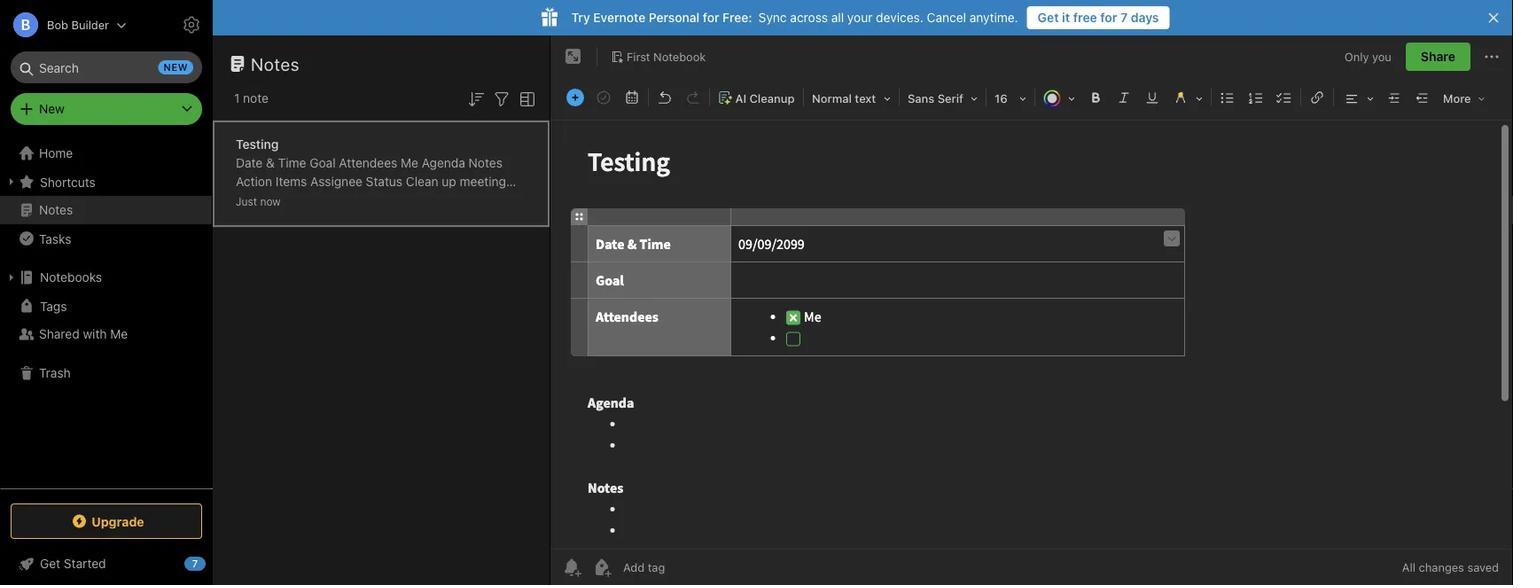 Task type: vqa. For each thing, say whether or not it's contained in the screenshot.
tag
no



Task type: describe. For each thing, give the bounding box(es) containing it.
add tag image
[[591, 557, 613, 578]]

insert link image
[[1305, 85, 1330, 110]]

text
[[855, 92, 876, 105]]

for for 7
[[1101, 10, 1118, 25]]

started
[[64, 556, 106, 571]]

share
[[1421, 49, 1456, 64]]

1 vertical spatial me
[[110, 327, 128, 341]]

Add filters field
[[491, 87, 513, 110]]

with
[[83, 327, 107, 341]]

get it free for 7 days button
[[1027, 6, 1170, 29]]

builder
[[71, 18, 109, 31]]

home
[[39, 146, 73, 160]]

sans serif
[[908, 92, 964, 105]]

get started
[[40, 556, 106, 571]]

1
[[234, 91, 240, 106]]

try
[[571, 10, 590, 25]]

anytime.
[[970, 10, 1019, 25]]

it
[[1062, 10, 1070, 25]]

notes inside tree
[[39, 203, 73, 217]]

Highlight field
[[1167, 85, 1209, 111]]

share button
[[1406, 43, 1471, 71]]

free:
[[723, 10, 753, 25]]

&
[[266, 156, 275, 170]]

out
[[304, 193, 323, 207]]

expand note image
[[563, 46, 584, 67]]

1 note
[[234, 91, 269, 106]]

Account field
[[0, 7, 127, 43]]

Help and Learning task checklist field
[[0, 550, 213, 578]]

days
[[1131, 10, 1159, 25]]

home link
[[0, 139, 213, 168]]

cancel
[[927, 10, 967, 25]]

add filters image
[[491, 88, 513, 110]]

agenda
[[422, 156, 465, 170]]

items
[[276, 174, 307, 189]]

me inside date & time goal attendees me agenda notes action items assignee status clean up meeting notes send out meeting notes and action items
[[401, 156, 418, 170]]

just
[[236, 196, 257, 208]]

status
[[366, 174, 403, 189]]

saved
[[1468, 561, 1499, 574]]

try evernote personal for free: sync across all your devices. cancel anytime.
[[571, 10, 1019, 25]]

note window element
[[551, 35, 1514, 585]]

notebooks link
[[0, 263, 212, 292]]

Insert field
[[562, 85, 589, 110]]

shared with me link
[[0, 320, 212, 348]]

calendar event image
[[620, 85, 645, 110]]

sans
[[908, 92, 935, 105]]

7 inside help and learning task checklist field
[[192, 558, 198, 570]]

new
[[164, 62, 188, 73]]

16
[[995, 92, 1008, 105]]

first notebook button
[[605, 44, 712, 69]]

and
[[411, 193, 432, 207]]

assignee
[[310, 174, 363, 189]]

only you
[[1345, 50, 1392, 63]]

free
[[1074, 10, 1098, 25]]

numbered list image
[[1244, 85, 1269, 110]]

goal
[[310, 156, 336, 170]]

first
[[627, 50, 650, 63]]

serif
[[938, 92, 964, 105]]

1 horizontal spatial meeting
[[460, 174, 506, 189]]

1 vertical spatial meeting
[[326, 193, 372, 207]]

new button
[[11, 93, 202, 125]]

Add tag field
[[622, 560, 755, 575]]

checklist image
[[1272, 85, 1297, 110]]

indent image
[[1382, 85, 1407, 110]]

send
[[271, 193, 300, 207]]

outdent image
[[1411, 85, 1436, 110]]

you
[[1373, 50, 1392, 63]]

up
[[442, 174, 456, 189]]

just now
[[236, 196, 281, 208]]

date & time goal attendees me agenda notes action items assignee status clean up meeting notes send out meeting notes and action items
[[236, 156, 506, 207]]

get for get it free for 7 days
[[1038, 10, 1059, 25]]

ai cleanup
[[736, 92, 795, 105]]

bob builder
[[47, 18, 109, 31]]

shortcuts
[[40, 174, 96, 189]]

upgrade
[[92, 514, 144, 529]]

for for free:
[[703, 10, 720, 25]]

1 notes from the left
[[236, 193, 268, 207]]

items
[[474, 193, 505, 207]]

bob
[[47, 18, 68, 31]]

ai cleanup button
[[712, 85, 802, 111]]

italic image
[[1112, 85, 1137, 110]]

tasks
[[39, 231, 71, 246]]



Task type: locate. For each thing, give the bounding box(es) containing it.
Note Editor text field
[[551, 121, 1514, 549]]

Font size field
[[989, 85, 1033, 111]]

notes link
[[0, 196, 212, 224]]

trash
[[39, 366, 71, 380]]

me
[[401, 156, 418, 170], [110, 327, 128, 341]]

2 horizontal spatial notes
[[469, 156, 503, 170]]

tree containing home
[[0, 139, 213, 488]]

get it free for 7 days
[[1038, 10, 1159, 25]]

1 horizontal spatial get
[[1038, 10, 1059, 25]]

1 vertical spatial 7
[[192, 558, 198, 570]]

ai
[[736, 92, 747, 105]]

0 horizontal spatial get
[[40, 556, 60, 571]]

1 horizontal spatial for
[[1101, 10, 1118, 25]]

7 inside button
[[1121, 10, 1128, 25]]

More actions field
[[1482, 43, 1503, 71]]

shared
[[39, 327, 80, 341]]

first notebook
[[627, 50, 706, 63]]

devices.
[[876, 10, 924, 25]]

all changes saved
[[1403, 561, 1499, 574]]

time
[[278, 156, 306, 170]]

7 left days
[[1121, 10, 1128, 25]]

0 horizontal spatial for
[[703, 10, 720, 25]]

notes up tasks on the top
[[39, 203, 73, 217]]

your
[[848, 10, 873, 25]]

Sort options field
[[466, 87, 487, 110]]

bold image
[[1084, 85, 1108, 110]]

notes inside date & time goal attendees me agenda notes action items assignee status clean up meeting notes send out meeting notes and action items
[[469, 156, 503, 170]]

settings image
[[181, 14, 202, 35]]

1 vertical spatial get
[[40, 556, 60, 571]]

get left it
[[1038, 10, 1059, 25]]

0 vertical spatial 7
[[1121, 10, 1128, 25]]

1 for from the left
[[703, 10, 720, 25]]

2 notes from the left
[[376, 193, 408, 207]]

1 horizontal spatial notes
[[251, 53, 300, 74]]

Font family field
[[902, 85, 984, 111]]

0 horizontal spatial meeting
[[326, 193, 372, 207]]

normal text
[[812, 92, 876, 105]]

tree
[[0, 139, 213, 488]]

new search field
[[23, 51, 193, 83]]

notes down 'status'
[[376, 193, 408, 207]]

tasks button
[[0, 224, 212, 253]]

date
[[236, 156, 263, 170]]

Alignment field
[[1336, 85, 1381, 111]]

get inside help and learning task checklist field
[[40, 556, 60, 571]]

personal
[[649, 10, 700, 25]]

action
[[436, 193, 471, 207]]

action
[[236, 174, 272, 189]]

0 horizontal spatial notes
[[39, 203, 73, 217]]

shortcuts button
[[0, 168, 212, 196]]

sync
[[759, 10, 787, 25]]

0 vertical spatial get
[[1038, 10, 1059, 25]]

1 vertical spatial notes
[[469, 156, 503, 170]]

evernote
[[594, 10, 646, 25]]

bulleted list image
[[1216, 85, 1241, 110]]

add a reminder image
[[561, 557, 583, 578]]

0 horizontal spatial me
[[110, 327, 128, 341]]

7
[[1121, 10, 1128, 25], [192, 558, 198, 570]]

Font color field
[[1037, 85, 1082, 111]]

get inside button
[[1038, 10, 1059, 25]]

tags button
[[0, 292, 212, 320]]

attendees
[[339, 156, 397, 170]]

notes up note
[[251, 53, 300, 74]]

get for get started
[[40, 556, 60, 571]]

all
[[832, 10, 844, 25]]

for right free
[[1101, 10, 1118, 25]]

only
[[1345, 50, 1370, 63]]

meeting up items
[[460, 174, 506, 189]]

2 vertical spatial notes
[[39, 203, 73, 217]]

notebook
[[654, 50, 706, 63]]

notebooks
[[40, 270, 102, 285]]

across
[[790, 10, 828, 25]]

now
[[260, 196, 281, 208]]

all
[[1403, 561, 1416, 574]]

normal
[[812, 92, 852, 105]]

get
[[1038, 10, 1059, 25], [40, 556, 60, 571]]

upgrade button
[[11, 504, 202, 539]]

cleanup
[[750, 92, 795, 105]]

Heading level field
[[806, 85, 897, 111]]

get left started
[[40, 556, 60, 571]]

undo image
[[653, 85, 677, 110]]

more actions image
[[1482, 46, 1503, 67]]

2 for from the left
[[1101, 10, 1118, 25]]

0 horizontal spatial notes
[[236, 193, 268, 207]]

for
[[703, 10, 720, 25], [1101, 10, 1118, 25]]

more
[[1444, 92, 1472, 105]]

notes
[[251, 53, 300, 74], [469, 156, 503, 170], [39, 203, 73, 217]]

tags
[[40, 299, 67, 313]]

me up the 'clean'
[[401, 156, 418, 170]]

1 horizontal spatial notes
[[376, 193, 408, 207]]

for left free: at left
[[703, 10, 720, 25]]

expand notebooks image
[[4, 270, 19, 285]]

trash link
[[0, 359, 212, 387]]

underline image
[[1140, 85, 1165, 110]]

0 vertical spatial me
[[401, 156, 418, 170]]

meeting down "assignee"
[[326, 193, 372, 207]]

clean
[[406, 174, 439, 189]]

meeting
[[460, 174, 506, 189], [326, 193, 372, 207]]

1 horizontal spatial 7
[[1121, 10, 1128, 25]]

testing
[[236, 137, 279, 152]]

click to collapse image
[[206, 552, 219, 574]]

0 vertical spatial notes
[[251, 53, 300, 74]]

changes
[[1419, 561, 1465, 574]]

notes down the action
[[236, 193, 268, 207]]

new
[[39, 102, 65, 116]]

More field
[[1437, 85, 1492, 111]]

0 vertical spatial meeting
[[460, 174, 506, 189]]

shared with me
[[39, 327, 128, 341]]

notes
[[236, 193, 268, 207], [376, 193, 408, 207]]

notes up items
[[469, 156, 503, 170]]

7 left click to collapse icon
[[192, 558, 198, 570]]

me right with at the bottom of page
[[110, 327, 128, 341]]

note
[[243, 91, 269, 106]]

0 horizontal spatial 7
[[192, 558, 198, 570]]

1 horizontal spatial me
[[401, 156, 418, 170]]

Search text field
[[23, 51, 190, 83]]

for inside button
[[1101, 10, 1118, 25]]

View options field
[[513, 87, 538, 110]]



